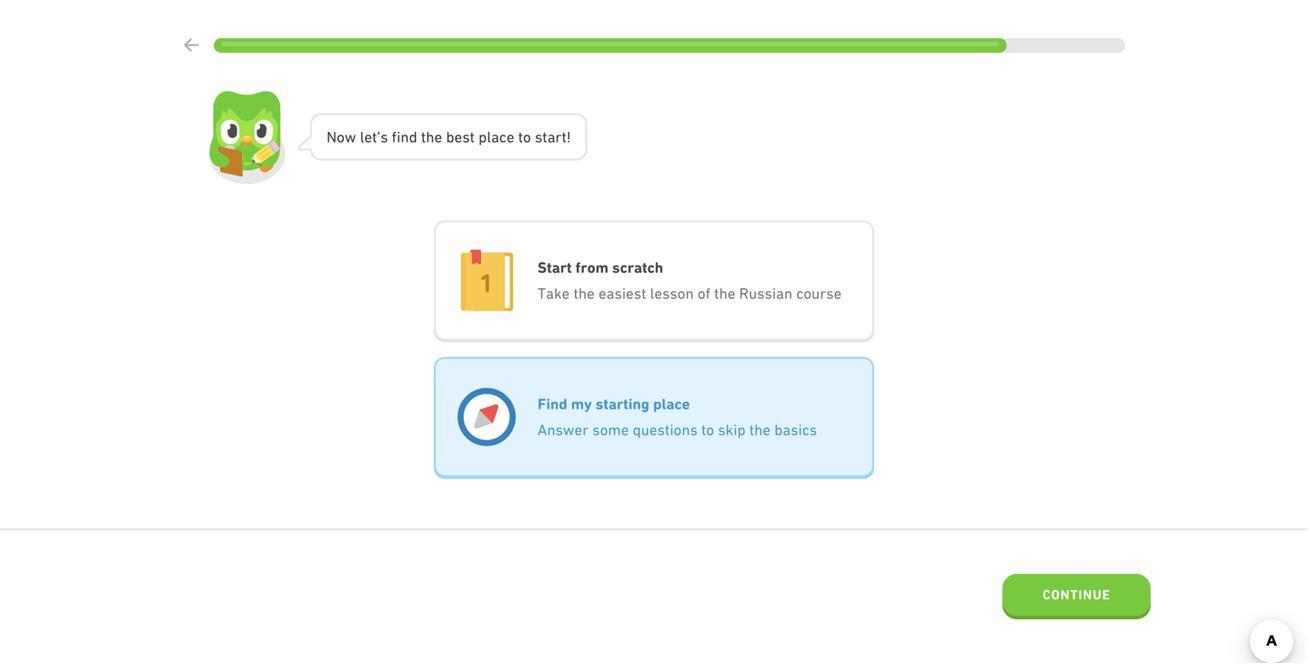Task type: locate. For each thing, give the bounding box(es) containing it.
the right of
[[714, 285, 736, 302]]

1 s from the left
[[380, 128, 388, 146]]

o
[[337, 128, 345, 146], [523, 128, 531, 146]]

l left the c
[[487, 128, 491, 146]]

None radio
[[434, 357, 874, 479]]

4 e from the left
[[507, 128, 514, 146]]

2 horizontal spatial s
[[535, 128, 542, 146]]

o for t
[[523, 128, 531, 146]]

1 o from the left
[[337, 128, 345, 146]]

a left !
[[547, 128, 555, 146]]

1 horizontal spatial o
[[523, 128, 531, 146]]

!
[[567, 128, 571, 146]]

t h e
[[421, 128, 442, 146]]

o left '
[[337, 128, 345, 146]]

course
[[796, 285, 842, 302]]

s
[[380, 128, 388, 146], [462, 128, 470, 146], [535, 128, 542, 146]]

continue
[[1043, 587, 1111, 603]]

basics
[[774, 421, 817, 438]]

l
[[360, 128, 364, 146], [487, 128, 491, 146]]

2 o from the left
[[523, 128, 531, 146]]

h
[[426, 128, 434, 146]]

questions
[[633, 421, 698, 438]]

0 horizontal spatial l
[[360, 128, 364, 146]]

e left b
[[434, 128, 442, 146]]

t
[[372, 128, 377, 146], [421, 128, 426, 146], [470, 128, 475, 146], [518, 128, 523, 146], [542, 128, 547, 146], [562, 128, 567, 146]]

0 horizontal spatial a
[[491, 128, 499, 146]]

s for t o s t a r t !
[[535, 128, 542, 146]]

1 e from the left
[[364, 128, 372, 146]]

2 s from the left
[[462, 128, 470, 146]]

start from scratch take the easiest lesson of the russian course
[[538, 259, 842, 302]]

answer
[[538, 421, 589, 438]]

1 t from the left
[[372, 128, 377, 146]]

0 horizontal spatial the
[[574, 285, 595, 302]]

e right p
[[507, 128, 514, 146]]

2 e from the left
[[434, 128, 442, 146]]

None radio
[[434, 220, 874, 342]]

lesson
[[650, 285, 694, 302]]

s for b e s t
[[462, 128, 470, 146]]

3 s from the left
[[535, 128, 542, 146]]

2 horizontal spatial the
[[749, 421, 771, 438]]

0 horizontal spatial o
[[337, 128, 345, 146]]

f i n d
[[392, 128, 417, 146]]

a right p
[[491, 128, 499, 146]]

e left '
[[364, 128, 372, 146]]

n o w l e t ' s
[[327, 128, 388, 146]]

6 t from the left
[[562, 128, 567, 146]]

1 horizontal spatial a
[[547, 128, 555, 146]]

l right the w
[[360, 128, 364, 146]]

the right skip
[[749, 421, 771, 438]]

none radio containing find my starting place
[[434, 357, 874, 479]]

the down from
[[574, 285, 595, 302]]

e left p
[[454, 128, 462, 146]]

i
[[397, 128, 401, 146]]

a
[[491, 128, 499, 146], [547, 128, 555, 146]]

the
[[574, 285, 595, 302], [714, 285, 736, 302], [749, 421, 771, 438]]

n
[[327, 128, 337, 146]]

progress bar
[[214, 38, 1125, 53]]

1 horizontal spatial s
[[462, 128, 470, 146]]

e
[[364, 128, 372, 146], [434, 128, 442, 146], [454, 128, 462, 146], [507, 128, 514, 146]]

0 horizontal spatial s
[[380, 128, 388, 146]]

o right the c
[[523, 128, 531, 146]]

1 horizontal spatial l
[[487, 128, 491, 146]]

s left r
[[535, 128, 542, 146]]

my
[[571, 395, 592, 413]]

s left the f
[[380, 128, 388, 146]]

4 t from the left
[[518, 128, 523, 146]]

continue button
[[1003, 574, 1151, 620]]

to
[[701, 421, 714, 438]]

s right b
[[462, 128, 470, 146]]

2 t from the left
[[421, 128, 426, 146]]



Task type: describe. For each thing, give the bounding box(es) containing it.
none radio containing start from scratch
[[434, 220, 874, 342]]

3 e from the left
[[454, 128, 462, 146]]

skip
[[718, 421, 746, 438]]

t o s t a r t !
[[518, 128, 571, 146]]

r
[[555, 128, 562, 146]]

b e s t
[[446, 128, 475, 146]]

1 horizontal spatial the
[[714, 285, 736, 302]]

scratch
[[612, 259, 663, 276]]

b
[[446, 128, 454, 146]]

w
[[345, 128, 356, 146]]

1 a from the left
[[491, 128, 499, 146]]

o for n
[[337, 128, 345, 146]]

from
[[576, 259, 609, 276]]

3 t from the left
[[470, 128, 475, 146]]

5 t from the left
[[542, 128, 547, 146]]

starting
[[596, 395, 650, 413]]

2 a from the left
[[547, 128, 555, 146]]

1 l from the left
[[360, 128, 364, 146]]

take
[[538, 285, 570, 302]]

russian
[[739, 285, 793, 302]]

p
[[479, 128, 487, 146]]

place
[[653, 395, 690, 413]]

f
[[392, 128, 397, 146]]

find my starting place answer some questions to skip the basics
[[538, 395, 817, 438]]

some
[[592, 421, 629, 438]]

d
[[409, 128, 417, 146]]

easiest
[[599, 285, 646, 302]]

find
[[538, 395, 567, 413]]

'
[[377, 128, 380, 146]]

of
[[698, 285, 711, 302]]

2 l from the left
[[487, 128, 491, 146]]

n
[[401, 128, 409, 146]]

p l a c e
[[479, 128, 514, 146]]

the inside find my starting place answer some questions to skip the basics
[[749, 421, 771, 438]]

start
[[538, 259, 572, 276]]

c
[[499, 128, 507, 146]]



Task type: vqa. For each thing, say whether or not it's contained in the screenshot.
o corresponding to t
yes



